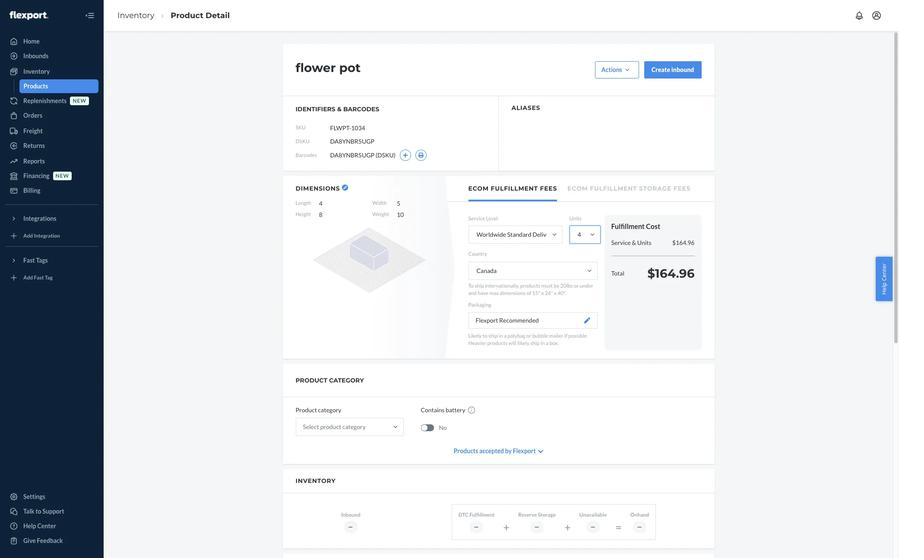 Task type: locate. For each thing, give the bounding box(es) containing it.
flexport down packaging
[[476, 317, 498, 324]]

add fast tag
[[23, 275, 53, 281]]

0 vertical spatial a
[[504, 333, 507, 339]]

0 vertical spatial help center
[[880, 264, 888, 295]]

0 horizontal spatial flexport
[[476, 317, 498, 324]]

0 vertical spatial units
[[569, 215, 582, 222]]

1 vertical spatial center
[[37, 523, 56, 530]]

standard
[[507, 231, 531, 238]]

1 ― from the left
[[348, 524, 354, 531]]

1 horizontal spatial flexport
[[513, 448, 536, 455]]

& left barcodes
[[337, 105, 342, 113]]

1 horizontal spatial ecom
[[567, 185, 588, 193]]

new down products link
[[73, 98, 86, 104]]

flexport inside button
[[476, 317, 498, 324]]

fast
[[23, 257, 35, 264], [34, 275, 44, 281]]

0 horizontal spatial a
[[504, 333, 507, 339]]

flexport recommended button
[[468, 312, 597, 329]]

0 vertical spatial 4
[[319, 200, 323, 207]]

0 vertical spatial center
[[880, 264, 888, 281]]

― down dtc fulfillment on the bottom right of page
[[474, 524, 479, 531]]

add left integration at the left top of the page
[[23, 233, 33, 239]]

1 vertical spatial help center
[[23, 523, 56, 530]]

0 vertical spatial products
[[24, 82, 48, 90]]

products inside likely to ship in a polybag or bubble mailer if possible. heavier products will likely ship in a box.
[[487, 340, 508, 347]]

0 horizontal spatial service
[[468, 215, 485, 222]]

to right likely
[[483, 333, 487, 339]]

worldwide standard delivered duty unpaid
[[477, 231, 593, 238]]

1 vertical spatial or
[[526, 333, 531, 339]]

help center
[[880, 264, 888, 295], [23, 523, 56, 530]]

fulfillment inside ecom fulfillment storage fees tab
[[590, 185, 637, 193]]

tab list
[[448, 176, 714, 202]]

freight link
[[5, 124, 98, 138]]

0 vertical spatial service
[[468, 215, 485, 222]]

1 vertical spatial &
[[632, 239, 636, 247]]

0 vertical spatial $164.96
[[672, 239, 695, 247]]

2 da8ynbr5ugp from the top
[[330, 152, 374, 159]]

tab list containing ecom fulfillment fees
[[448, 176, 714, 202]]

0 horizontal spatial ecom
[[468, 185, 489, 193]]

products
[[520, 283, 540, 289], [487, 340, 508, 347]]

products left will
[[487, 340, 508, 347]]

a left polybag
[[504, 333, 507, 339]]

2 ― from the left
[[474, 524, 479, 531]]

=
[[616, 521, 622, 534]]

0 horizontal spatial new
[[56, 173, 69, 179]]

0 horizontal spatial +
[[503, 521, 510, 534]]

2 vertical spatial inventory
[[296, 478, 336, 485]]

ecom inside ecom fulfillment storage fees tab
[[567, 185, 588, 193]]

1 vertical spatial a
[[546, 340, 549, 347]]

new down reports link
[[56, 173, 69, 179]]

2 horizontal spatial inventory
[[296, 478, 336, 485]]

x left 24"
[[541, 290, 544, 297]]

0 vertical spatial or
[[574, 283, 579, 289]]

to inside talk to support button
[[35, 508, 41, 516]]

new for financing
[[56, 173, 69, 179]]

4 right duty on the top of the page
[[578, 231, 581, 238]]

a
[[504, 333, 507, 339], [546, 340, 549, 347]]

product up the select
[[296, 407, 317, 414]]

― down unavailable
[[590, 524, 596, 531]]

1 vertical spatial add
[[23, 275, 33, 281]]

2 add from the top
[[23, 275, 33, 281]]

1 horizontal spatial center
[[880, 264, 888, 281]]

1 vertical spatial ship
[[488, 333, 498, 339]]

talk
[[23, 508, 34, 516]]

0 horizontal spatial products
[[487, 340, 508, 347]]

product
[[320, 424, 341, 431]]

da8ynbr5ugp for da8ynbr5ugp
[[330, 138, 374, 145]]

fast left tags
[[23, 257, 35, 264]]

1 vertical spatial inventory link
[[5, 65, 98, 79]]

dtc fulfillment
[[458, 512, 495, 519]]

product inside breadcrumbs navigation
[[171, 11, 203, 20]]

category
[[329, 377, 364, 385]]

1 da8ynbr5ugp from the top
[[330, 138, 374, 145]]

fulfillment
[[491, 185, 538, 193], [590, 185, 637, 193], [611, 222, 645, 231], [470, 512, 495, 519]]

0 horizontal spatial 4
[[319, 200, 323, 207]]

1 horizontal spatial inventory link
[[117, 11, 154, 20]]

in down bubble
[[541, 340, 545, 347]]

10
[[397, 211, 404, 219]]

&
[[337, 105, 342, 113], [632, 239, 636, 247]]

service left level
[[468, 215, 485, 222]]

1 vertical spatial service
[[611, 239, 631, 247]]

0 horizontal spatial inventory link
[[5, 65, 98, 79]]

1 horizontal spatial storage
[[639, 185, 672, 193]]

1 horizontal spatial units
[[637, 239, 651, 247]]

4 ― from the left
[[590, 524, 596, 531]]

1 vertical spatial in
[[541, 340, 545, 347]]

to inside likely to ship in a polybag or bubble mailer if possible. heavier products will likely ship in a box.
[[483, 333, 487, 339]]

fulfillment cost
[[611, 222, 660, 231]]

2 x from the left
[[554, 290, 557, 297]]

likely
[[517, 340, 529, 347]]

dtc
[[458, 512, 469, 519]]

$164.96
[[672, 239, 695, 247], [647, 266, 695, 281]]

or up likely
[[526, 333, 531, 339]]

0 horizontal spatial center
[[37, 523, 56, 530]]

service down fulfillment cost
[[611, 239, 631, 247]]

1 vertical spatial product
[[296, 407, 317, 414]]

give feedback button
[[5, 535, 98, 548]]

0 horizontal spatial x
[[541, 290, 544, 297]]

1 vertical spatial storage
[[538, 512, 556, 519]]

barcodes
[[343, 105, 379, 113]]

storage up cost on the top of the page
[[639, 185, 672, 193]]

inventory
[[117, 11, 154, 20], [23, 68, 50, 75], [296, 478, 336, 485]]

flexport right by
[[513, 448, 536, 455]]

0 horizontal spatial ship
[[475, 283, 484, 289]]

0 horizontal spatial category
[[318, 407, 341, 414]]

ecom
[[468, 185, 489, 193], [567, 185, 588, 193]]

0 horizontal spatial to
[[35, 508, 41, 516]]

orders link
[[5, 109, 98, 123]]

40".
[[558, 290, 566, 297]]

heavier
[[468, 340, 486, 347]]

$164.96 for service & units
[[672, 239, 695, 247]]

3 ― from the left
[[534, 524, 540, 531]]

1 horizontal spatial fees
[[674, 185, 691, 193]]

4 up 8
[[319, 200, 323, 207]]

likely to ship in a polybag or bubble mailer if possible. heavier products will likely ship in a box.
[[468, 333, 588, 347]]

add fast tag link
[[5, 271, 98, 285]]

help center inside button
[[880, 264, 888, 295]]

0 vertical spatial &
[[337, 105, 342, 113]]

1 horizontal spatial in
[[541, 340, 545, 347]]

0 vertical spatial product
[[171, 11, 203, 20]]

open account menu image
[[871, 10, 882, 21]]

0 vertical spatial ship
[[475, 283, 484, 289]]

service
[[468, 215, 485, 222], [611, 239, 631, 247]]

2 fees from the left
[[674, 185, 691, 193]]

― down onhand
[[637, 524, 643, 531]]

ecom inside ecom fulfillment fees tab
[[468, 185, 489, 193]]

0 vertical spatial to
[[483, 333, 487, 339]]

da8ynbr5ugp
[[330, 138, 374, 145], [330, 152, 374, 159]]

0 vertical spatial da8ynbr5ugp
[[330, 138, 374, 145]]

breadcrumbs navigation
[[111, 3, 237, 28]]

1 ecom from the left
[[468, 185, 489, 193]]

no
[[439, 425, 447, 432]]

0 horizontal spatial products
[[24, 82, 48, 90]]

to
[[483, 333, 487, 339], [35, 508, 41, 516]]

1 vertical spatial da8ynbr5ugp
[[330, 152, 374, 159]]

units down fulfillment cost
[[637, 239, 651, 247]]

fees inside tab
[[674, 185, 691, 193]]

x
[[541, 290, 544, 297], [554, 290, 557, 297]]

1 vertical spatial to
[[35, 508, 41, 516]]

products up of
[[520, 283, 540, 289]]

1 horizontal spatial to
[[483, 333, 487, 339]]

1 vertical spatial 4
[[578, 231, 581, 238]]

must
[[541, 283, 553, 289]]

2 vertical spatial ship
[[530, 340, 540, 347]]

0 vertical spatial products
[[520, 283, 540, 289]]

1 horizontal spatial products
[[454, 448, 478, 455]]

1 vertical spatial units
[[637, 239, 651, 247]]

― down inbound
[[348, 524, 354, 531]]

ship up have
[[475, 283, 484, 289]]

length
[[296, 200, 311, 206]]

unavailable
[[579, 512, 607, 519]]

units
[[569, 215, 582, 222], [637, 239, 651, 247]]

have
[[478, 290, 488, 297]]

replenishments
[[23, 97, 67, 105]]

+
[[503, 521, 510, 534], [565, 521, 571, 534]]

1 horizontal spatial products
[[520, 283, 540, 289]]

da8ynbr5ugp left (dsku)
[[330, 152, 374, 159]]

product
[[296, 377, 327, 385]]

0 vertical spatial inventory
[[117, 11, 154, 20]]

0 horizontal spatial help
[[23, 523, 36, 530]]

fast left tag
[[34, 275, 44, 281]]

add for add fast tag
[[23, 275, 33, 281]]

2 ecom from the left
[[567, 185, 588, 193]]

― for dtc fulfillment
[[474, 524, 479, 531]]

0 vertical spatial storage
[[639, 185, 672, 193]]

fast inside dropdown button
[[23, 257, 35, 264]]

give feedback
[[23, 538, 63, 545]]

1 horizontal spatial x
[[554, 290, 557, 297]]

0 horizontal spatial fees
[[540, 185, 557, 193]]

0 horizontal spatial units
[[569, 215, 582, 222]]

0 horizontal spatial in
[[499, 333, 503, 339]]

0 horizontal spatial or
[[526, 333, 531, 339]]

contains
[[421, 407, 445, 414]]

in left polybag
[[499, 333, 503, 339]]

products left 'accepted'
[[454, 448, 478, 455]]

add down fast tags
[[23, 275, 33, 281]]

product left detail
[[171, 11, 203, 20]]

ecom fulfillment storage fees tab
[[567, 176, 691, 200]]

products
[[24, 82, 48, 90], [454, 448, 478, 455]]

5 ― from the left
[[637, 524, 643, 531]]

fulfillment for ecom fulfillment fees
[[491, 185, 538, 193]]

add for add integration
[[23, 233, 33, 239]]

20lbs
[[560, 283, 573, 289]]

home
[[23, 38, 40, 45]]

0 vertical spatial add
[[23, 233, 33, 239]]

units up unpaid
[[569, 215, 582, 222]]

ecom fulfillment fees
[[468, 185, 557, 193]]

inbounds link
[[5, 49, 98, 63]]

1 horizontal spatial +
[[565, 521, 571, 534]]

service & units
[[611, 239, 651, 247]]

pencil alt image
[[343, 186, 347, 190]]

select product category
[[303, 424, 366, 431]]

1 horizontal spatial product
[[296, 407, 317, 414]]

ship down bubble
[[530, 340, 540, 347]]

category
[[318, 407, 341, 414], [342, 424, 366, 431]]

0 vertical spatial flexport
[[476, 317, 498, 324]]

0 horizontal spatial help center
[[23, 523, 56, 530]]

1 horizontal spatial &
[[632, 239, 636, 247]]

ship right likely
[[488, 333, 498, 339]]

0 vertical spatial help
[[880, 283, 888, 295]]

& down fulfillment cost
[[632, 239, 636, 247]]

product for product detail
[[171, 11, 203, 20]]

0 vertical spatial fast
[[23, 257, 35, 264]]

or right 20lbs
[[574, 283, 579, 289]]

― down reserve storage
[[534, 524, 540, 531]]

1 horizontal spatial category
[[342, 424, 366, 431]]

1 vertical spatial products
[[487, 340, 508, 347]]

a left box.
[[546, 340, 549, 347]]

1 x from the left
[[541, 290, 544, 297]]

fulfillment inside ecom fulfillment fees tab
[[491, 185, 538, 193]]

to right talk
[[35, 508, 41, 516]]

center inside button
[[880, 264, 888, 281]]

0 vertical spatial in
[[499, 333, 503, 339]]

da8ynbr5ugp up da8ynbr5ugp (dsku)
[[330, 138, 374, 145]]

1 vertical spatial products
[[454, 448, 478, 455]]

1 horizontal spatial new
[[73, 98, 86, 104]]

0 horizontal spatial &
[[337, 105, 342, 113]]

0 horizontal spatial product
[[171, 11, 203, 20]]

fees inside tab
[[540, 185, 557, 193]]

identifiers & barcodes
[[296, 105, 379, 113]]

1 horizontal spatial help center
[[880, 264, 888, 295]]

1 add from the top
[[23, 233, 33, 239]]

canada
[[477, 267, 497, 275]]

1 vertical spatial new
[[56, 173, 69, 179]]

unpaid
[[574, 231, 593, 238]]

x right 24"
[[554, 290, 557, 297]]

talk to support button
[[5, 505, 98, 519]]

open notifications image
[[854, 10, 865, 21]]

1 horizontal spatial 4
[[578, 231, 581, 238]]

integration
[[34, 233, 60, 239]]

products inside to ship internationally, products must be 20lbs or under and have max dimensions of  15" x 24" x 40".
[[520, 283, 540, 289]]

flexport
[[476, 317, 498, 324], [513, 448, 536, 455]]

support
[[42, 508, 64, 516]]

1 horizontal spatial or
[[574, 283, 579, 289]]

close navigation image
[[85, 10, 95, 21]]

1 fees from the left
[[540, 185, 557, 193]]

0 horizontal spatial inventory
[[23, 68, 50, 75]]

category up product in the bottom left of the page
[[318, 407, 341, 414]]

product detail link
[[171, 11, 230, 20]]

1 horizontal spatial service
[[611, 239, 631, 247]]

products up replenishments
[[24, 82, 48, 90]]

product
[[171, 11, 203, 20], [296, 407, 317, 414]]

add integration link
[[5, 229, 98, 243]]

1 horizontal spatial inventory
[[117, 11, 154, 20]]

― for onhand
[[637, 524, 643, 531]]

None text field
[[330, 120, 394, 136]]

storage right reserve
[[538, 512, 556, 519]]

level
[[486, 215, 498, 222]]

product for product category
[[296, 407, 317, 414]]

add inside "link"
[[23, 233, 33, 239]]

4
[[319, 200, 323, 207], [578, 231, 581, 238]]

category right product in the bottom left of the page
[[342, 424, 366, 431]]

service level
[[468, 215, 498, 222]]

0 vertical spatial new
[[73, 98, 86, 104]]



Task type: describe. For each thing, give the bounding box(es) containing it.
max
[[489, 290, 499, 297]]

inbound
[[671, 66, 694, 73]]

to
[[468, 283, 474, 289]]

pot
[[339, 60, 361, 75]]

billing link
[[5, 184, 98, 198]]

― for inbound
[[348, 524, 354, 531]]

fulfillment for dtc fulfillment
[[470, 512, 495, 519]]

polybag
[[508, 333, 525, 339]]

bubble
[[532, 333, 548, 339]]

barcodes
[[296, 152, 317, 159]]

reports
[[23, 158, 45, 165]]

― for unavailable
[[590, 524, 596, 531]]

cost
[[646, 222, 660, 231]]

home link
[[5, 35, 98, 48]]

5
[[397, 200, 400, 207]]

fast tags button
[[5, 254, 98, 268]]

integrations
[[23, 215, 56, 222]]

feedback
[[37, 538, 63, 545]]

fulfillment for ecom fulfillment storage fees
[[590, 185, 637, 193]]

plus image
[[403, 153, 408, 158]]

packaging
[[468, 302, 491, 309]]

1 vertical spatial category
[[342, 424, 366, 431]]

settings
[[23, 494, 45, 501]]

storage inside tab
[[639, 185, 672, 193]]

inbound
[[341, 512, 360, 519]]

chevron down image
[[538, 449, 543, 455]]

2 + from the left
[[565, 521, 571, 534]]

of
[[527, 290, 531, 297]]

if
[[564, 333, 567, 339]]

da8ynbr5ugp (dsku)
[[330, 152, 395, 159]]

delivered
[[533, 231, 559, 238]]

products for products accepted by flexport
[[454, 448, 478, 455]]

(dsku)
[[376, 152, 395, 159]]

ship inside to ship internationally, products must be 20lbs or under and have max dimensions of  15" x 24" x 40".
[[475, 283, 484, 289]]

settings link
[[5, 491, 98, 504]]

dsku
[[296, 138, 310, 145]]

add integration
[[23, 233, 60, 239]]

to for talk
[[35, 508, 41, 516]]

to for likely
[[483, 333, 487, 339]]

talk to support
[[23, 508, 64, 516]]

reserve storage
[[518, 512, 556, 519]]

to ship internationally, products must be 20lbs or under and have max dimensions of  15" x 24" x 40".
[[468, 283, 593, 297]]

0 vertical spatial inventory link
[[117, 11, 154, 20]]

and
[[468, 290, 477, 297]]

service for service & units
[[611, 239, 631, 247]]

ecom for ecom fulfillment storage fees
[[567, 185, 588, 193]]

help center link
[[5, 520, 98, 534]]

create inbound button
[[644, 61, 702, 79]]

2 horizontal spatial ship
[[530, 340, 540, 347]]

help center button
[[876, 257, 893, 302]]

1 vertical spatial help
[[23, 523, 36, 530]]

tags
[[36, 257, 48, 264]]

mailer
[[549, 333, 563, 339]]

$164.96 for total
[[647, 266, 695, 281]]

onhand
[[630, 512, 649, 519]]

returns link
[[5, 139, 98, 153]]

dimensions
[[500, 290, 526, 297]]

actions
[[601, 66, 622, 73]]

returns
[[23, 142, 45, 149]]

will
[[508, 340, 516, 347]]

inventory inside breadcrumbs navigation
[[117, 11, 154, 20]]

detail
[[206, 11, 230, 20]]

under
[[580, 283, 593, 289]]

ecom fulfillment storage fees
[[567, 185, 691, 193]]

pen image
[[584, 318, 590, 324]]

actions button
[[595, 61, 639, 79]]

― for reserve storage
[[534, 524, 540, 531]]

da8ynbr5ugp for da8ynbr5ugp (dsku)
[[330, 152, 374, 159]]

ecom for ecom fulfillment fees
[[468, 185, 489, 193]]

help inside button
[[880, 283, 888, 295]]

flexport recommended
[[476, 317, 539, 324]]

service for service level
[[468, 215, 485, 222]]

identifiers
[[296, 105, 335, 113]]

financing
[[23, 172, 49, 180]]

1 horizontal spatial ship
[[488, 333, 498, 339]]

1 vertical spatial inventory
[[23, 68, 50, 75]]

8
[[319, 211, 323, 219]]

worldwide
[[477, 231, 506, 238]]

duty
[[560, 231, 573, 238]]

flower pot
[[296, 60, 361, 75]]

or inside likely to ship in a polybag or bubble mailer if possible. heavier products will likely ship in a box.
[[526, 333, 531, 339]]

& for service
[[632, 239, 636, 247]]

billing
[[23, 187, 40, 194]]

product category
[[296, 407, 341, 414]]

freight
[[23, 127, 43, 135]]

internationally,
[[485, 283, 519, 289]]

flexport logo image
[[10, 11, 48, 20]]

1 vertical spatial fast
[[34, 275, 44, 281]]

country
[[468, 251, 487, 257]]

products accepted by flexport
[[454, 448, 536, 455]]

orders
[[23, 112, 42, 119]]

total
[[611, 270, 624, 277]]

weight
[[372, 211, 389, 218]]

possible.
[[568, 333, 588, 339]]

reserve
[[518, 512, 537, 519]]

new for replenishments
[[73, 98, 86, 104]]

products for products
[[24, 82, 48, 90]]

integrations button
[[5, 212, 98, 226]]

give
[[23, 538, 36, 545]]

print image
[[418, 153, 424, 158]]

inbounds
[[23, 52, 49, 60]]

or inside to ship internationally, products must be 20lbs or under and have max dimensions of  15" x 24" x 40".
[[574, 283, 579, 289]]

1 vertical spatial flexport
[[513, 448, 536, 455]]

contains battery
[[421, 407, 465, 414]]

width
[[372, 200, 387, 206]]

product category
[[296, 377, 364, 385]]

flower
[[296, 60, 336, 75]]

0 vertical spatial category
[[318, 407, 341, 414]]

1 horizontal spatial a
[[546, 340, 549, 347]]

24"
[[545, 290, 553, 297]]

tag
[[45, 275, 53, 281]]

likely
[[468, 333, 482, 339]]

dimensions
[[296, 185, 340, 193]]

& for identifiers
[[337, 105, 342, 113]]

box.
[[550, 340, 559, 347]]

1 + from the left
[[503, 521, 510, 534]]

ecom fulfillment fees tab
[[468, 176, 557, 202]]

15"
[[532, 290, 540, 297]]



Task type: vqa. For each thing, say whether or not it's contained in the screenshot.
Select product category
yes



